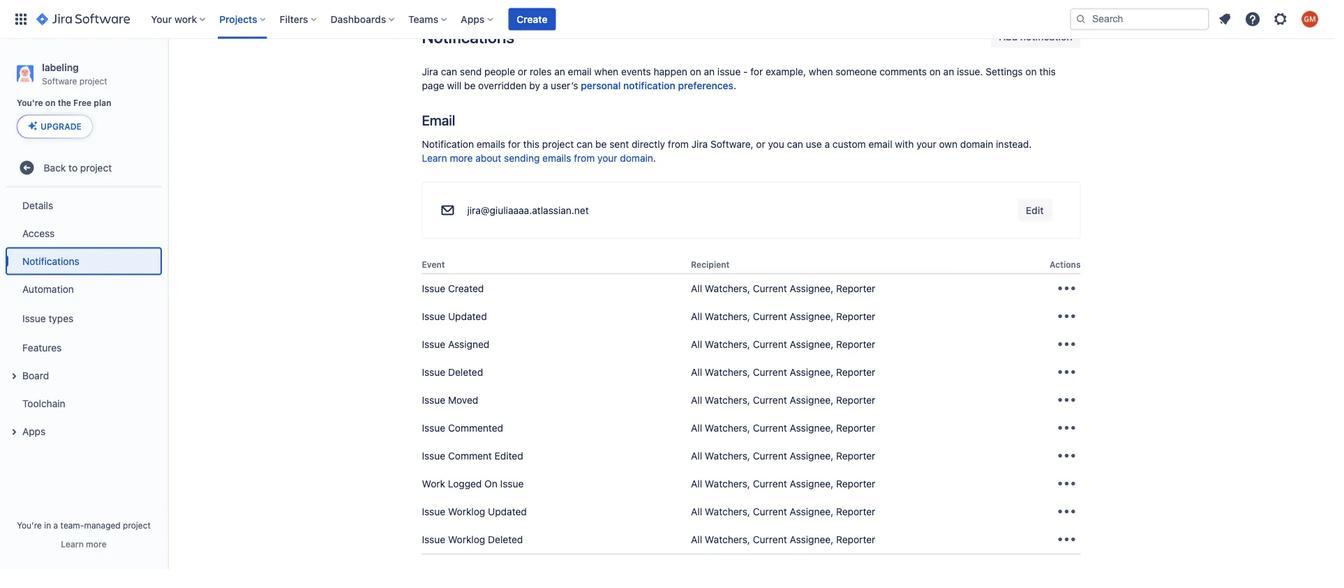 Task type: describe. For each thing, give the bounding box(es) containing it.
2 notification actions image from the top
[[1056, 306, 1079, 328]]

all watchers, current assignee, reporter for work logged on issue
[[691, 479, 876, 490]]

instead.
[[997, 139, 1032, 150]]

notification for add
[[1021, 31, 1073, 43]]

your work button
[[147, 8, 211, 30]]

moved
[[448, 395, 479, 407]]

custom
[[833, 139, 866, 150]]

edit
[[1026, 205, 1044, 216]]

notification actions image for edited
[[1056, 446, 1079, 468]]

assignee, for issue updated
[[790, 311, 834, 323]]

features link
[[6, 334, 162, 362]]

all for issue worklog updated
[[691, 507, 703, 518]]

issue types link
[[6, 303, 162, 334]]

all watchers, current assignee, reporter for issue assigned
[[691, 339, 876, 351]]

issue created
[[422, 283, 484, 295]]

directly
[[632, 139, 666, 150]]

your profile and settings image
[[1302, 11, 1319, 28]]

on
[[485, 479, 498, 490]]

software,
[[711, 139, 754, 150]]

issue for issue moved
[[422, 395, 446, 407]]

details
[[22, 200, 53, 211]]

1 horizontal spatial can
[[577, 139, 593, 150]]

1 horizontal spatial your
[[917, 139, 937, 150]]

you're for you're on the free plan
[[17, 98, 43, 108]]

all for issue comment edited
[[691, 451, 703, 462]]

reporter for issue worklog deleted
[[837, 535, 876, 546]]

assignee, for issue deleted
[[790, 367, 834, 379]]

assignee, for issue worklog deleted
[[790, 535, 834, 546]]

plan
[[94, 98, 111, 108]]

create button
[[509, 8, 556, 30]]

access link
[[6, 220, 162, 247]]

sent
[[610, 139, 629, 150]]

send
[[460, 66, 482, 77]]

all watchers, current assignee, reporter for issue worklog updated
[[691, 507, 876, 518]]

1 notification actions image from the top
[[1056, 278, 1079, 300]]

recipient
[[691, 260, 730, 270]]

logged
[[448, 479, 482, 490]]

filters button
[[276, 8, 322, 30]]

software
[[42, 76, 77, 86]]

types
[[49, 313, 74, 324]]

events
[[622, 66, 651, 77]]

you're for you're in a team-managed project
[[17, 521, 42, 531]]

or inside notification emails for this project can be sent directly from jira software, or you can use a custom email with your own domain instead. learn more about sending emails from your domain .
[[757, 139, 766, 150]]

reporter for issue assigned
[[837, 339, 876, 351]]

worklog for deleted
[[448, 535, 486, 546]]

preferences
[[678, 80, 734, 91]]

a inside notification emails for this project can be sent directly from jira software, or you can use a custom email with your own domain instead. learn more about sending emails from your domain .
[[825, 139, 830, 150]]

add notification
[[1000, 31, 1073, 43]]

issue right on
[[500, 479, 524, 490]]

toolchain
[[22, 398, 65, 410]]

work
[[175, 13, 197, 25]]

watchers, for issue commented
[[705, 423, 751, 434]]

user's
[[551, 80, 579, 91]]

issue for issue worklog updated
[[422, 507, 446, 518]]

watchers, for work logged on issue
[[705, 479, 751, 490]]

projects button
[[215, 8, 271, 30]]

reporter for issue commented
[[837, 423, 876, 434]]

in
[[44, 521, 51, 531]]

issue commented
[[422, 423, 504, 434]]

all watchers, current assignee, reporter for issue deleted
[[691, 367, 876, 379]]

expand image for board
[[6, 368, 22, 385]]

all watchers, current assignee, reporter for issue created
[[691, 283, 876, 295]]

toolchain link
[[6, 390, 162, 418]]

notification actions image for issue assigned
[[1056, 334, 1079, 356]]

current for issue comment edited
[[753, 451, 787, 462]]

you
[[769, 139, 785, 150]]

apps inside dropdown button
[[461, 13, 485, 25]]

be inside notification emails for this project can be sent directly from jira software, or you can use a custom email with your own domain instead. learn more about sending emails from your domain .
[[596, 139, 607, 150]]

current for issue deleted
[[753, 367, 787, 379]]

about
[[476, 153, 502, 164]]

all watchers, current assignee, reporter for issue moved
[[691, 395, 876, 407]]

edited
[[495, 451, 524, 462]]

example,
[[766, 66, 807, 77]]

on up preferences
[[690, 66, 702, 77]]

search image
[[1076, 14, 1087, 25]]

teams button
[[404, 8, 453, 30]]

work
[[422, 479, 446, 490]]

back
[[44, 162, 66, 173]]

teams
[[409, 13, 439, 25]]

add notification button
[[991, 26, 1081, 48]]

learn more
[[61, 540, 107, 550]]

learn inside notification emails for this project can be sent directly from jira software, or you can use a custom email with your own domain instead. learn more about sending emails from your domain .
[[422, 153, 447, 164]]

assignee, for issue comment edited
[[790, 451, 834, 462]]

assignee, for issue commented
[[790, 423, 834, 434]]

back to project
[[44, 162, 112, 173]]

projects
[[219, 13, 257, 25]]

issue deleted
[[422, 367, 483, 379]]

dashboards
[[331, 13, 386, 25]]

issue worklog deleted
[[422, 535, 523, 546]]

settings
[[986, 66, 1023, 77]]

worklog for updated
[[448, 507, 486, 518]]

watchers, for issue deleted
[[705, 367, 751, 379]]

project inside notification emails for this project can be sent directly from jira software, or you can use a custom email with your own domain instead. learn more about sending emails from your domain .
[[543, 139, 574, 150]]

all watchers, current assignee, reporter for issue updated
[[691, 311, 876, 323]]

all watchers, current assignee, reporter for issue worklog deleted
[[691, 535, 876, 546]]

reporter for issue worklog updated
[[837, 507, 876, 518]]

project right managed
[[123, 521, 151, 531]]

watchers, for issue comment edited
[[705, 451, 751, 462]]

apps button
[[6, 418, 162, 446]]

filters
[[280, 13, 308, 25]]

current for issue commented
[[753, 423, 787, 434]]

add
[[1000, 31, 1018, 43]]

appswitcher icon image
[[13, 11, 29, 28]]

access
[[22, 228, 55, 239]]

on left the
[[45, 98, 56, 108]]

notification
[[422, 139, 474, 150]]

current for issue assigned
[[753, 339, 787, 351]]

watchers, for issue assigned
[[705, 339, 751, 351]]

personal notification preferences link
[[581, 79, 734, 93]]

watchers, for issue updated
[[705, 311, 751, 323]]

notifications image
[[1217, 11, 1234, 28]]

automation
[[22, 283, 74, 295]]

2 horizontal spatial can
[[787, 139, 804, 150]]

created
[[448, 283, 484, 295]]

on right comments
[[930, 66, 941, 77]]

settings image
[[1273, 11, 1290, 28]]

you're on the free plan
[[17, 98, 111, 108]]

1 vertical spatial from
[[574, 153, 595, 164]]

all for issue deleted
[[691, 367, 703, 379]]

watchers, for issue worklog deleted
[[705, 535, 751, 546]]

by
[[530, 80, 540, 91]]

notification actions image for updated
[[1056, 501, 1079, 524]]

all for work logged on issue
[[691, 479, 703, 490]]

your work
[[151, 13, 197, 25]]

page
[[422, 80, 445, 91]]

edit button
[[1018, 200, 1053, 222]]

issue worklog updated
[[422, 507, 527, 518]]

will
[[447, 80, 462, 91]]

notification actions image for issue moved
[[1056, 390, 1079, 412]]

with
[[896, 139, 914, 150]]

labeling software project
[[42, 61, 107, 86]]

personal
[[581, 80, 621, 91]]

use
[[806, 139, 822, 150]]

0 vertical spatial .
[[734, 80, 737, 91]]

issue
[[718, 66, 741, 77]]

current for issue moved
[[753, 395, 787, 407]]

more inside notification emails for this project can be sent directly from jira software, or you can use a custom email with your own domain instead. learn more about sending emails from your domain .
[[450, 153, 473, 164]]

this inside notification emails for this project can be sent directly from jira software, or you can use a custom email with your own domain instead. learn more about sending emails from your domain .
[[523, 139, 540, 150]]

upgrade
[[41, 122, 82, 132]]

notification actions image for issue commented
[[1056, 418, 1079, 440]]

issue moved
[[422, 395, 479, 407]]

issue updated
[[422, 311, 487, 323]]

personal notification preferences .
[[581, 80, 737, 91]]

free
[[73, 98, 92, 108]]

watchers, for issue created
[[705, 283, 751, 295]]

automation link
[[6, 275, 162, 303]]

. inside notification emails for this project can be sent directly from jira software, or you can use a custom email with your own domain instead. learn more about sending emails from your domain .
[[654, 153, 656, 164]]

help image
[[1245, 11, 1262, 28]]

issue for issue updated
[[422, 311, 446, 323]]

email inside jira can send people or roles an email when events happen on an issue - for example, when someone comments on an issue. settings on this page will be overridden by a user's
[[568, 66, 592, 77]]



Task type: vqa. For each thing, say whether or not it's contained in the screenshot.
fourth Watchers, from the bottom
yes



Task type: locate. For each thing, give the bounding box(es) containing it.
or
[[518, 66, 527, 77], [757, 139, 766, 150]]

0 horizontal spatial when
[[595, 66, 619, 77]]

0 vertical spatial be
[[464, 80, 476, 91]]

2 assignee, from the top
[[790, 311, 834, 323]]

0 vertical spatial your
[[917, 139, 937, 150]]

deleted
[[448, 367, 483, 379], [488, 535, 523, 546]]

jira
[[422, 66, 439, 77], [692, 139, 708, 150]]

7 assignee, from the top
[[790, 451, 834, 462]]

-
[[744, 66, 748, 77]]

comments
[[880, 66, 927, 77]]

when right example,
[[809, 66, 833, 77]]

a right by
[[543, 80, 548, 91]]

1 notification actions image from the top
[[1056, 334, 1079, 356]]

0 vertical spatial this
[[1040, 66, 1056, 77]]

notification actions image for issue deleted
[[1056, 362, 1079, 384]]

more inside learn more button
[[86, 540, 107, 550]]

expand image for apps
[[6, 424, 22, 441]]

4 assignee, from the top
[[790, 367, 834, 379]]

overridden
[[478, 80, 527, 91]]

0 horizontal spatial for
[[508, 139, 521, 150]]

1 vertical spatial worklog
[[448, 535, 486, 546]]

details link
[[6, 192, 162, 220]]

2 reporter from the top
[[837, 311, 876, 323]]

issue for issue deleted
[[422, 367, 446, 379]]

learn more about sending emails from your domain button
[[422, 152, 654, 165]]

can
[[441, 66, 457, 77], [577, 139, 593, 150], [787, 139, 804, 150]]

notification emails for this project can be sent directly from jira software, or you can use a custom email with your own domain instead. learn more about sending emails from your domain .
[[422, 139, 1032, 164]]

issue assigned
[[422, 339, 490, 351]]

3 assignee, from the top
[[790, 339, 834, 351]]

0 vertical spatial worklog
[[448, 507, 486, 518]]

reporter for issue created
[[837, 283, 876, 295]]

current for issue worklog updated
[[753, 507, 787, 518]]

emails right sending
[[543, 153, 572, 164]]

1 vertical spatial emails
[[543, 153, 572, 164]]

someone
[[836, 66, 877, 77]]

1 horizontal spatial apps
[[461, 13, 485, 25]]

0 horizontal spatial or
[[518, 66, 527, 77]]

3 notification actions image from the top
[[1056, 446, 1079, 468]]

0 horizontal spatial email
[[568, 66, 592, 77]]

1 vertical spatial jira
[[692, 139, 708, 150]]

2 when from the left
[[809, 66, 833, 77]]

all watchers, current assignee, reporter for issue comment edited
[[691, 451, 876, 462]]

learn down the notification
[[422, 153, 447, 164]]

6 all watchers, current assignee, reporter from the top
[[691, 423, 876, 434]]

8 reporter from the top
[[837, 479, 876, 490]]

jira software image
[[36, 11, 130, 28], [36, 11, 130, 28]]

1 horizontal spatial notifications
[[422, 27, 515, 47]]

group
[[6, 187, 162, 450]]

upgrade button
[[17, 115, 92, 138]]

jira left software,
[[692, 139, 708, 150]]

jira inside notification emails for this project can be sent directly from jira software, or you can use a custom email with your own domain instead. learn more about sending emails from your domain .
[[692, 139, 708, 150]]

to
[[69, 162, 78, 173]]

1 vertical spatial a
[[825, 139, 830, 150]]

learn inside button
[[61, 540, 84, 550]]

watchers, for issue worklog updated
[[705, 507, 751, 518]]

10 watchers, from the top
[[705, 535, 751, 546]]

expand image inside apps button
[[6, 424, 22, 441]]

1 vertical spatial your
[[598, 153, 618, 164]]

current for issue worklog deleted
[[753, 535, 787, 546]]

0 vertical spatial more
[[450, 153, 473, 164]]

learn
[[422, 153, 447, 164], [61, 540, 84, 550]]

project right "to"
[[80, 162, 112, 173]]

8 watchers, from the top
[[705, 479, 751, 490]]

3 notification actions image from the top
[[1056, 390, 1079, 412]]

2 all watchers, current assignee, reporter from the top
[[691, 311, 876, 323]]

current
[[753, 283, 787, 295], [753, 311, 787, 323], [753, 339, 787, 351], [753, 367, 787, 379], [753, 395, 787, 407], [753, 423, 787, 434], [753, 451, 787, 462], [753, 479, 787, 490], [753, 507, 787, 518], [753, 535, 787, 546]]

an up user's
[[555, 66, 566, 77]]

5 assignee, from the top
[[790, 395, 834, 407]]

2 expand image from the top
[[6, 424, 22, 441]]

worklog down logged
[[448, 507, 486, 518]]

1 vertical spatial this
[[523, 139, 540, 150]]

notification right add on the top
[[1021, 31, 1073, 43]]

9 assignee, from the top
[[790, 507, 834, 518]]

1 reporter from the top
[[837, 283, 876, 295]]

1 vertical spatial notifications
[[22, 256, 79, 267]]

a right use
[[825, 139, 830, 150]]

1 horizontal spatial updated
[[488, 507, 527, 518]]

issue for issue types
[[22, 313, 46, 324]]

be left sent
[[596, 139, 607, 150]]

6 watchers, from the top
[[705, 423, 751, 434]]

on right settings
[[1026, 66, 1037, 77]]

issue down the work
[[422, 507, 446, 518]]

learn down team- at the bottom left of the page
[[61, 540, 84, 550]]

0 horizontal spatial notification
[[624, 80, 676, 91]]

can up will
[[441, 66, 457, 77]]

emails up about
[[477, 139, 506, 150]]

8 current from the top
[[753, 479, 787, 490]]

1 current from the top
[[753, 283, 787, 295]]

5 notification actions image from the top
[[1056, 529, 1079, 552]]

5 all from the top
[[691, 395, 703, 407]]

board button
[[6, 362, 162, 390]]

email
[[422, 112, 455, 129]]

0 vertical spatial jira
[[422, 66, 439, 77]]

0 horizontal spatial can
[[441, 66, 457, 77]]

assigned
[[448, 339, 490, 351]]

be down send
[[464, 80, 476, 91]]

actions
[[1050, 260, 1081, 270]]

10 reporter from the top
[[837, 535, 876, 546]]

2 you're from the top
[[17, 521, 42, 531]]

0 vertical spatial a
[[543, 80, 548, 91]]

reporter for work logged on issue
[[837, 479, 876, 490]]

1 vertical spatial domain
[[620, 153, 654, 164]]

5 reporter from the top
[[837, 395, 876, 407]]

1 horizontal spatial or
[[757, 139, 766, 150]]

issue left types
[[22, 313, 46, 324]]

0 horizontal spatial this
[[523, 139, 540, 150]]

deleted up moved
[[448, 367, 483, 379]]

jira up page
[[422, 66, 439, 77]]

4 notification actions image from the top
[[1056, 418, 1079, 440]]

your
[[151, 13, 172, 25]]

or inside jira can send people or roles an email when events happen on an issue - for example, when someone comments on an issue. settings on this page will be overridden by a user's
[[518, 66, 527, 77]]

watchers, for issue moved
[[705, 395, 751, 407]]

issue down issue worklog updated
[[422, 535, 446, 546]]

create
[[517, 13, 548, 25]]

notification down 'events' on the left of page
[[624, 80, 676, 91]]

1 horizontal spatial for
[[751, 66, 763, 77]]

3 an from the left
[[944, 66, 955, 77]]

reporter for issue deleted
[[837, 367, 876, 379]]

all for issue updated
[[691, 311, 703, 323]]

sending
[[504, 153, 540, 164]]

for inside notification emails for this project can be sent directly from jira software, or you can use a custom email with your own domain instead. learn more about sending emails from your domain .
[[508, 139, 521, 150]]

jira@giuliaaaa.atlassian.net
[[468, 205, 589, 216]]

0 vertical spatial from
[[668, 139, 689, 150]]

issue for issue created
[[422, 283, 446, 295]]

5 all watchers, current assignee, reporter from the top
[[691, 395, 876, 407]]

2 horizontal spatial a
[[825, 139, 830, 150]]

apps down the toolchain
[[22, 426, 46, 437]]

0 horizontal spatial more
[[86, 540, 107, 550]]

labeling
[[42, 61, 79, 73]]

0 vertical spatial domain
[[961, 139, 994, 150]]

0 horizontal spatial notifications
[[22, 256, 79, 267]]

2 worklog from the top
[[448, 535, 486, 546]]

a right in
[[53, 521, 58, 531]]

10 all from the top
[[691, 535, 703, 546]]

all for issue commented
[[691, 423, 703, 434]]

from right directly
[[668, 139, 689, 150]]

email left with
[[869, 139, 893, 150]]

team-
[[60, 521, 84, 531]]

or left you
[[757, 139, 766, 150]]

9 all from the top
[[691, 507, 703, 518]]

0 horizontal spatial your
[[598, 153, 618, 164]]

reporter for issue comment edited
[[837, 451, 876, 462]]

0 vertical spatial notification
[[1021, 31, 1073, 43]]

5 watchers, from the top
[[705, 395, 751, 407]]

group containing details
[[6, 187, 162, 450]]

8 all from the top
[[691, 479, 703, 490]]

an left issue.
[[944, 66, 955, 77]]

assignee, for issue created
[[790, 283, 834, 295]]

for
[[751, 66, 763, 77], [508, 139, 521, 150]]

2 vertical spatial a
[[53, 521, 58, 531]]

issue types
[[22, 313, 74, 324]]

1 watchers, from the top
[[705, 283, 751, 295]]

assignee, for issue moved
[[790, 395, 834, 407]]

7 watchers, from the top
[[705, 451, 751, 462]]

0 horizontal spatial apps
[[22, 426, 46, 437]]

for inside jira can send people or roles an email when events happen on an issue - for example, when someone comments on an issue. settings on this page will be overridden by a user's
[[751, 66, 763, 77]]

1 horizontal spatial notification
[[1021, 31, 1073, 43]]

5 notification actions image from the top
[[1056, 501, 1079, 524]]

0 vertical spatial you're
[[17, 98, 43, 108]]

. down directly
[[654, 153, 656, 164]]

0 vertical spatial expand image
[[6, 368, 22, 385]]

1 horizontal spatial email
[[869, 139, 893, 150]]

2 notification actions image from the top
[[1056, 362, 1079, 384]]

0 horizontal spatial learn
[[61, 540, 84, 550]]

1 assignee, from the top
[[790, 283, 834, 295]]

1 you're from the top
[[17, 98, 43, 108]]

your
[[917, 139, 937, 150], [598, 153, 618, 164]]

apps right teams dropdown button
[[461, 13, 485, 25]]

jira issue preview in slack image
[[422, 0, 746, 9]]

0 horizontal spatial be
[[464, 80, 476, 91]]

3 all from the top
[[691, 339, 703, 351]]

assignee, for issue worklog updated
[[790, 507, 834, 518]]

0 horizontal spatial domain
[[620, 153, 654, 164]]

2 horizontal spatial an
[[944, 66, 955, 77]]

1 vertical spatial you're
[[17, 521, 42, 531]]

7 reporter from the top
[[837, 451, 876, 462]]

4 reporter from the top
[[837, 367, 876, 379]]

expand image down the toolchain
[[6, 424, 22, 441]]

3 all watchers, current assignee, reporter from the top
[[691, 339, 876, 351]]

sidebar navigation image
[[152, 56, 183, 84]]

0 vertical spatial deleted
[[448, 367, 483, 379]]

1 horizontal spatial more
[[450, 153, 473, 164]]

current for issue created
[[753, 283, 787, 295]]

or left roles
[[518, 66, 527, 77]]

4 all from the top
[[691, 367, 703, 379]]

all for issue moved
[[691, 395, 703, 407]]

1 all from the top
[[691, 283, 703, 295]]

happen
[[654, 66, 688, 77]]

0 vertical spatial notifications
[[422, 27, 515, 47]]

issue left moved
[[422, 395, 446, 407]]

issue up the work
[[422, 451, 446, 462]]

reporter
[[837, 283, 876, 295], [837, 311, 876, 323], [837, 339, 876, 351], [837, 367, 876, 379], [837, 395, 876, 407], [837, 423, 876, 434], [837, 451, 876, 462], [837, 479, 876, 490], [837, 507, 876, 518], [837, 535, 876, 546]]

your down sent
[[598, 153, 618, 164]]

1 vertical spatial updated
[[488, 507, 527, 518]]

issue down the issue moved
[[422, 423, 446, 434]]

your left own
[[917, 139, 937, 150]]

you're in a team-managed project
[[17, 521, 151, 531]]

people
[[485, 66, 515, 77]]

when
[[595, 66, 619, 77], [809, 66, 833, 77]]

domain down directly
[[620, 153, 654, 164]]

0 vertical spatial for
[[751, 66, 763, 77]]

apps inside button
[[22, 426, 46, 437]]

10 current from the top
[[753, 535, 787, 546]]

apps
[[461, 13, 485, 25], [22, 426, 46, 437]]

from right sending
[[574, 153, 595, 164]]

0 vertical spatial email
[[568, 66, 592, 77]]

when up personal at the top left
[[595, 66, 619, 77]]

1 horizontal spatial from
[[668, 139, 689, 150]]

comment
[[448, 451, 492, 462]]

email inside notification emails for this project can be sent directly from jira software, or you can use a custom email with your own domain instead. learn more about sending emails from your domain .
[[869, 139, 893, 150]]

1 vertical spatial notification
[[624, 80, 676, 91]]

can left sent
[[577, 139, 593, 150]]

1 horizontal spatial this
[[1040, 66, 1056, 77]]

notification actions image for issue worklog deleted
[[1056, 529, 1079, 552]]

deleted down issue worklog updated
[[488, 535, 523, 546]]

1 vertical spatial apps
[[22, 426, 46, 437]]

assignee,
[[790, 283, 834, 295], [790, 311, 834, 323], [790, 339, 834, 351], [790, 367, 834, 379], [790, 395, 834, 407], [790, 423, 834, 434], [790, 451, 834, 462], [790, 479, 834, 490], [790, 507, 834, 518], [790, 535, 834, 546]]

0 vertical spatial learn
[[422, 153, 447, 164]]

1 worklog from the top
[[448, 507, 486, 518]]

1 horizontal spatial .
[[734, 80, 737, 91]]

2 watchers, from the top
[[705, 311, 751, 323]]

1 horizontal spatial an
[[704, 66, 715, 77]]

9 current from the top
[[753, 507, 787, 518]]

issue for issue assigned
[[422, 339, 446, 351]]

domain right own
[[961, 139, 994, 150]]

board
[[22, 370, 49, 382]]

issue comment edited
[[422, 451, 524, 462]]

. down issue
[[734, 80, 737, 91]]

1 horizontal spatial deleted
[[488, 535, 523, 546]]

3 current from the top
[[753, 339, 787, 351]]

3 watchers, from the top
[[705, 339, 751, 351]]

1 horizontal spatial be
[[596, 139, 607, 150]]

issue up issue deleted
[[422, 339, 446, 351]]

0 horizontal spatial updated
[[448, 311, 487, 323]]

Search field
[[1071, 8, 1210, 30]]

notification actions image
[[1056, 334, 1079, 356], [1056, 362, 1079, 384], [1056, 390, 1079, 412], [1056, 418, 1079, 440], [1056, 529, 1079, 552]]

1 horizontal spatial learn
[[422, 153, 447, 164]]

1 vertical spatial email
[[869, 139, 893, 150]]

2 all from the top
[[691, 311, 703, 323]]

0 vertical spatial emails
[[477, 139, 506, 150]]

notification for personal
[[624, 80, 676, 91]]

this down add notification button
[[1040, 66, 1056, 77]]

jira inside jira can send people or roles an email when events happen on an issue - for example, when someone comments on an issue. settings on this page will be overridden by a user's
[[422, 66, 439, 77]]

4 watchers, from the top
[[705, 367, 751, 379]]

learn more button
[[61, 539, 107, 550]]

current for issue updated
[[753, 311, 787, 323]]

be inside jira can send people or roles an email when events happen on an issue - for example, when someone comments on an issue. settings on this page will be overridden by a user's
[[464, 80, 476, 91]]

email up user's
[[568, 66, 592, 77]]

expand image
[[6, 368, 22, 385], [6, 424, 22, 441]]

an
[[555, 66, 566, 77], [704, 66, 715, 77], [944, 66, 955, 77]]

1 vertical spatial learn
[[61, 540, 84, 550]]

reporter for issue updated
[[837, 311, 876, 323]]

back to project link
[[6, 154, 162, 182]]

for up sending
[[508, 139, 521, 150]]

all watchers, current assignee, reporter
[[691, 283, 876, 295], [691, 311, 876, 323], [691, 339, 876, 351], [691, 367, 876, 379], [691, 395, 876, 407], [691, 423, 876, 434], [691, 451, 876, 462], [691, 479, 876, 490], [691, 507, 876, 518], [691, 535, 876, 546]]

6 reporter from the top
[[837, 423, 876, 434]]

issue
[[422, 283, 446, 295], [422, 311, 446, 323], [22, 313, 46, 324], [422, 339, 446, 351], [422, 367, 446, 379], [422, 395, 446, 407], [422, 423, 446, 434], [422, 451, 446, 462], [500, 479, 524, 490], [422, 507, 446, 518], [422, 535, 446, 546]]

6 assignee, from the top
[[790, 423, 834, 434]]

1 vertical spatial or
[[757, 139, 766, 150]]

notifications link
[[6, 247, 162, 275]]

1 vertical spatial deleted
[[488, 535, 523, 546]]

6 current from the top
[[753, 423, 787, 434]]

0 horizontal spatial a
[[53, 521, 58, 531]]

email icon image
[[440, 202, 456, 219]]

banner containing your work
[[0, 0, 1336, 39]]

0 horizontal spatial .
[[654, 153, 656, 164]]

8 assignee, from the top
[[790, 479, 834, 490]]

0 horizontal spatial jira
[[422, 66, 439, 77]]

notification actions image for on
[[1056, 474, 1079, 496]]

primary element
[[8, 0, 1071, 39]]

1 horizontal spatial jira
[[692, 139, 708, 150]]

6 all from the top
[[691, 423, 703, 434]]

1 when from the left
[[595, 66, 619, 77]]

9 all watchers, current assignee, reporter from the top
[[691, 507, 876, 518]]

a
[[543, 80, 548, 91], [825, 139, 830, 150], [53, 521, 58, 531]]

you're up 'upgrade' button
[[17, 98, 43, 108]]

roles
[[530, 66, 552, 77]]

notification inside button
[[1021, 31, 1073, 43]]

issue down issue created
[[422, 311, 446, 323]]

this up learn more about sending emails from your domain button
[[523, 139, 540, 150]]

for right -
[[751, 66, 763, 77]]

4 notification actions image from the top
[[1056, 474, 1079, 496]]

project up plan on the left of the page
[[79, 76, 107, 86]]

updated
[[448, 311, 487, 323], [488, 507, 527, 518]]

7 all watchers, current assignee, reporter from the top
[[691, 451, 876, 462]]

updated down on
[[488, 507, 527, 518]]

notification actions image
[[1056, 278, 1079, 300], [1056, 306, 1079, 328], [1056, 446, 1079, 468], [1056, 474, 1079, 496], [1056, 501, 1079, 524]]

issue up the issue moved
[[422, 367, 446, 379]]

4 all watchers, current assignee, reporter from the top
[[691, 367, 876, 379]]

0 vertical spatial updated
[[448, 311, 487, 323]]

reporter for issue moved
[[837, 395, 876, 407]]

assignee, for issue assigned
[[790, 339, 834, 351]]

1 horizontal spatial when
[[809, 66, 833, 77]]

you're
[[17, 98, 43, 108], [17, 521, 42, 531]]

an up preferences
[[704, 66, 715, 77]]

can left use
[[787, 139, 804, 150]]

0 horizontal spatial deleted
[[448, 367, 483, 379]]

expand image down features
[[6, 368, 22, 385]]

0 horizontal spatial from
[[574, 153, 595, 164]]

can inside jira can send people or roles an email when events happen on an issue - for example, when someone comments on an issue. settings on this page will be overridden by a user's
[[441, 66, 457, 77]]

2 an from the left
[[704, 66, 715, 77]]

all for issue assigned
[[691, 339, 703, 351]]

project inside labeling software project
[[79, 76, 107, 86]]

1 vertical spatial be
[[596, 139, 607, 150]]

9 reporter from the top
[[837, 507, 876, 518]]

notifications up send
[[422, 27, 515, 47]]

issue for issue comment edited
[[422, 451, 446, 462]]

1 vertical spatial for
[[508, 139, 521, 150]]

this inside jira can send people or roles an email when events happen on an issue - for example, when someone comments on an issue. settings on this page will be overridden by a user's
[[1040, 66, 1056, 77]]

7 all from the top
[[691, 451, 703, 462]]

notifications up automation
[[22, 256, 79, 267]]

1 vertical spatial more
[[86, 540, 107, 550]]

9 watchers, from the top
[[705, 507, 751, 518]]

more down managed
[[86, 540, 107, 550]]

commented
[[448, 423, 504, 434]]

own
[[940, 139, 958, 150]]

7 current from the top
[[753, 451, 787, 462]]

notification
[[1021, 31, 1073, 43], [624, 80, 676, 91]]

worklog down issue worklog updated
[[448, 535, 486, 546]]

all for issue worklog deleted
[[691, 535, 703, 546]]

5 current from the top
[[753, 395, 787, 407]]

1 all watchers, current assignee, reporter from the top
[[691, 283, 876, 295]]

3 reporter from the top
[[837, 339, 876, 351]]

1 vertical spatial expand image
[[6, 424, 22, 441]]

more down the notification
[[450, 153, 473, 164]]

0 vertical spatial or
[[518, 66, 527, 77]]

current for work logged on issue
[[753, 479, 787, 490]]

all watchers, current assignee, reporter for issue commented
[[691, 423, 876, 434]]

issue down event
[[422, 283, 446, 295]]

the
[[58, 98, 71, 108]]

1 an from the left
[[555, 66, 566, 77]]

0 vertical spatial apps
[[461, 13, 485, 25]]

2 current from the top
[[753, 311, 787, 323]]

apps button
[[457, 8, 499, 30]]

10 assignee, from the top
[[790, 535, 834, 546]]

10 all watchers, current assignee, reporter from the top
[[691, 535, 876, 546]]

0 horizontal spatial emails
[[477, 139, 506, 150]]

on
[[690, 66, 702, 77], [930, 66, 941, 77], [1026, 66, 1037, 77], [45, 98, 56, 108]]

expand image inside board button
[[6, 368, 22, 385]]

updated up assigned on the left
[[448, 311, 487, 323]]

project up learn more about sending emails from your domain button
[[543, 139, 574, 150]]

all for issue created
[[691, 283, 703, 295]]

4 current from the top
[[753, 367, 787, 379]]

banner
[[0, 0, 1336, 39]]

assignee, for work logged on issue
[[790, 479, 834, 490]]

1 horizontal spatial a
[[543, 80, 548, 91]]

issue for issue worklog deleted
[[422, 535, 446, 546]]

issue for issue commented
[[422, 423, 446, 434]]

email
[[568, 66, 592, 77], [869, 139, 893, 150]]

a inside jira can send people or roles an email when events happen on an issue - for example, when someone comments on an issue. settings on this page will be overridden by a user's
[[543, 80, 548, 91]]

0 horizontal spatial an
[[555, 66, 566, 77]]

8 all watchers, current assignee, reporter from the top
[[691, 479, 876, 490]]

1 vertical spatial .
[[654, 153, 656, 164]]

1 horizontal spatial emails
[[543, 153, 572, 164]]

dashboards button
[[327, 8, 400, 30]]

you're left in
[[17, 521, 42, 531]]

issue.
[[957, 66, 984, 77]]

1 expand image from the top
[[6, 368, 22, 385]]

1 horizontal spatial domain
[[961, 139, 994, 150]]



